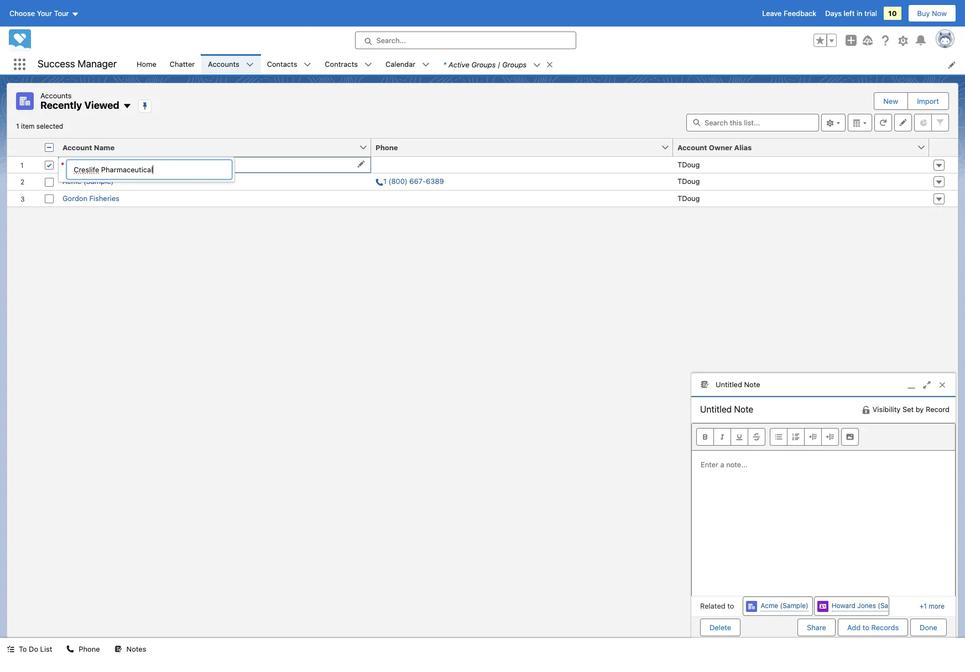 Task type: locate. For each thing, give the bounding box(es) containing it.
1 horizontal spatial phone button
[[371, 139, 661, 156]]

0 vertical spatial acme (sample)
[[62, 177, 114, 186]]

account image
[[746, 602, 757, 613]]

done
[[920, 624, 937, 633]]

acme
[[62, 177, 81, 186], [761, 602, 778, 611]]

toolbar
[[692, 424, 955, 451]]

add to records button
[[838, 619, 908, 637]]

home link
[[130, 54, 163, 75]]

accounts list item
[[201, 54, 260, 75]]

acme for the acme (sample) link to the left
[[62, 177, 81, 186]]

tdoug
[[678, 160, 700, 169], [678, 177, 700, 186], [678, 194, 700, 203]]

to right add
[[863, 624, 869, 633]]

your
[[37, 9, 52, 18]]

0 horizontal spatial groups
[[471, 60, 496, 69]]

account
[[62, 143, 92, 152], [678, 143, 707, 152]]

0 horizontal spatial *
[[61, 160, 64, 169]]

1 horizontal spatial accounts
[[208, 60, 239, 68]]

accounts
[[208, 60, 239, 68], [40, 91, 72, 100]]

0 horizontal spatial phone button
[[60, 639, 107, 661]]

text default image left contacts link
[[246, 61, 254, 69]]

0 horizontal spatial acme (sample)
[[62, 177, 114, 186]]

to right related
[[727, 602, 734, 611]]

0 vertical spatial phone button
[[371, 139, 661, 156]]

1 horizontal spatial 1
[[383, 177, 387, 186]]

contacts link
[[260, 54, 304, 75]]

recently viewed|accounts|list view element
[[7, 83, 959, 639]]

None text field
[[691, 397, 806, 422]]

account for account owner alias
[[678, 143, 707, 152]]

toolbar inside untitled note dialog
[[692, 424, 955, 451]]

acme (sample) right account "image"
[[761, 602, 808, 611]]

groups right |
[[502, 60, 527, 69]]

acme (sample) for the rightmost the acme (sample) link
[[761, 602, 808, 611]]

2 vertical spatial 1
[[924, 603, 927, 611]]

phone element
[[371, 139, 680, 157]]

10
[[888, 9, 897, 18]]

* inside the recently viewed grid
[[61, 160, 64, 169]]

text default image left visibility
[[862, 406, 870, 415]]

(sample) left contact 'image'
[[780, 602, 808, 611]]

phone left notes button
[[79, 645, 100, 654]]

0 vertical spatial acme
[[62, 177, 81, 186]]

related to
[[700, 602, 734, 611]]

text default image inside to do list button
[[7, 646, 14, 654]]

phone
[[376, 143, 398, 152], [79, 645, 100, 654]]

done button
[[910, 619, 947, 637]]

1 vertical spatial phone
[[79, 645, 100, 654]]

* active groups | groups
[[443, 60, 527, 69]]

1 vertical spatial to
[[863, 624, 869, 633]]

2 vertical spatial tdoug
[[678, 194, 700, 203]]

(sample)
[[83, 177, 114, 186], [780, 602, 808, 611], [878, 602, 906, 611]]

text default image inside calendar "list item"
[[422, 61, 430, 69]]

do
[[29, 645, 38, 654]]

(sample) inside the recently viewed grid
[[83, 177, 114, 186]]

set
[[903, 405, 914, 414]]

* left active
[[443, 60, 446, 69]]

acme right account "image"
[[761, 602, 778, 611]]

account name element
[[58, 139, 378, 157]]

1 vertical spatial acme
[[761, 602, 778, 611]]

text default image right the contacts
[[304, 61, 312, 69]]

account up creslife
[[62, 143, 92, 152]]

None search field
[[686, 114, 819, 131]]

1 vertical spatial accounts
[[40, 91, 72, 100]]

new button
[[875, 93, 907, 110]]

pharmaceutical
[[90, 160, 142, 169]]

2 horizontal spatial 1
[[924, 603, 927, 611]]

text default image
[[246, 61, 254, 69], [304, 61, 312, 69], [123, 102, 132, 111], [862, 406, 870, 415], [67, 646, 74, 654]]

(sample) up records
[[878, 602, 906, 611]]

creslife pharmaceutical link
[[62, 160, 142, 170]]

0 horizontal spatial 1
[[16, 122, 19, 130]]

1 inside 1 (800) 667-6389 link
[[383, 177, 387, 186]]

1 vertical spatial tdoug
[[678, 177, 700, 186]]

2 groups from the left
[[502, 60, 527, 69]]

groups left |
[[471, 60, 496, 69]]

1 vertical spatial acme (sample) link
[[761, 602, 808, 612]]

contacts
[[267, 60, 297, 68]]

buy
[[917, 9, 930, 18]]

acme (sample) up gordon fisheries in the left of the page
[[62, 177, 114, 186]]

choose your tour button
[[9, 4, 79, 22]]

acme (sample) link right account "image"
[[761, 602, 808, 612]]

acme inside the recently viewed grid
[[62, 177, 81, 186]]

more
[[929, 603, 945, 611]]

0 horizontal spatial account
[[62, 143, 92, 152]]

0 vertical spatial accounts
[[208, 60, 239, 68]]

to
[[727, 602, 734, 611], [863, 624, 869, 633]]

acme (sample) link up gordon fisheries in the left of the page
[[62, 176, 114, 187]]

0 vertical spatial phone
[[376, 143, 398, 152]]

text default image inside untitled note dialog
[[862, 406, 870, 415]]

text default image inside accounts list item
[[246, 61, 254, 69]]

acme (sample) inside the recently viewed grid
[[62, 177, 114, 186]]

acme inside untitled note dialog
[[761, 602, 778, 611]]

0 horizontal spatial accounts
[[40, 91, 72, 100]]

left
[[844, 9, 855, 18]]

record
[[926, 405, 950, 414]]

1 item selected
[[16, 122, 63, 130]]

account inside account name button
[[62, 143, 92, 152]]

1 left item
[[16, 122, 19, 130]]

0 vertical spatial tdoug
[[678, 160, 700, 169]]

buy now
[[917, 9, 947, 18]]

0 vertical spatial *
[[443, 60, 446, 69]]

1 horizontal spatial phone
[[376, 143, 398, 152]]

gordon fisheries link
[[62, 193, 119, 204]]

1 horizontal spatial (sample)
[[780, 602, 808, 611]]

0 horizontal spatial to
[[727, 602, 734, 611]]

1 inside untitled note dialog
[[924, 603, 927, 611]]

phone up (800)
[[376, 143, 398, 152]]

0 horizontal spatial (sample)
[[83, 177, 114, 186]]

text default image right "list"
[[67, 646, 74, 654]]

howard
[[832, 602, 856, 611]]

howard jones (sample)
[[832, 602, 906, 611]]

choose
[[9, 9, 35, 18]]

1 horizontal spatial acme (sample)
[[761, 602, 808, 611]]

3 tdoug from the top
[[678, 194, 700, 203]]

action image
[[929, 139, 958, 156]]

text default image right viewed
[[123, 102, 132, 111]]

1 account from the left
[[62, 143, 92, 152]]

account inside account owner alias button
[[678, 143, 707, 152]]

Search Recently Viewed list view. search field
[[686, 114, 819, 131]]

list item
[[437, 54, 559, 75]]

group
[[814, 34, 837, 47]]

list item containing *
[[437, 54, 559, 75]]

acme (sample)
[[62, 177, 114, 186], [761, 602, 808, 611]]

2 account from the left
[[678, 143, 707, 152]]

creslife
[[62, 160, 88, 169]]

delete button
[[700, 619, 741, 637]]

search... button
[[355, 32, 576, 49]]

recently
[[40, 100, 82, 111]]

chatter link
[[163, 54, 201, 75]]

0 vertical spatial 1
[[16, 122, 19, 130]]

0 vertical spatial acme (sample) link
[[62, 176, 114, 187]]

list
[[130, 54, 965, 75]]

1 horizontal spatial to
[[863, 624, 869, 633]]

1 vertical spatial phone button
[[60, 639, 107, 661]]

days
[[825, 9, 842, 18]]

accounts up selected
[[40, 91, 72, 100]]

1 horizontal spatial *
[[443, 60, 446, 69]]

new
[[883, 97, 898, 106]]

now
[[932, 9, 947, 18]]

contracts list item
[[318, 54, 379, 75]]

to inside "button"
[[863, 624, 869, 633]]

*
[[443, 60, 446, 69], [61, 160, 64, 169]]

text default image
[[546, 61, 554, 68], [364, 61, 372, 69], [422, 61, 430, 69], [533, 61, 541, 69], [7, 646, 14, 654], [114, 646, 122, 654]]

1 vertical spatial acme (sample)
[[761, 602, 808, 611]]

success manager
[[38, 58, 117, 70]]

* text field
[[67, 160, 232, 179]]

to
[[19, 645, 27, 654]]

0 vertical spatial to
[[727, 602, 734, 611]]

active
[[449, 60, 469, 69]]

selected
[[36, 122, 63, 130]]

* for * active groups | groups
[[443, 60, 446, 69]]

1 horizontal spatial groups
[[502, 60, 527, 69]]

(sample) down "creslife pharmaceutical" link
[[83, 177, 114, 186]]

1
[[16, 122, 19, 130], [383, 177, 387, 186], [924, 603, 927, 611]]

1 horizontal spatial acme
[[761, 602, 778, 611]]

success
[[38, 58, 75, 70]]

acme (sample) link
[[62, 176, 114, 187], [761, 602, 808, 612]]

item number element
[[7, 139, 40, 157]]

account for account name
[[62, 143, 92, 152]]

gordon fisheries
[[62, 194, 119, 203]]

phone inside phone element
[[376, 143, 398, 152]]

1 left (800)
[[383, 177, 387, 186]]

1 horizontal spatial acme (sample) link
[[761, 602, 808, 612]]

1 left 'more'
[[924, 603, 927, 611]]

1 tdoug from the top
[[678, 160, 700, 169]]

phone button
[[371, 139, 661, 156], [60, 639, 107, 661]]

0 horizontal spatial acme
[[62, 177, 81, 186]]

acme up gordon
[[62, 177, 81, 186]]

1 vertical spatial 1
[[383, 177, 387, 186]]

accounts right chatter
[[208, 60, 239, 68]]

phone button inside phone element
[[371, 139, 661, 156]]

leave feedback link
[[762, 9, 816, 18]]

1 vertical spatial *
[[61, 160, 64, 169]]

1 horizontal spatial account
[[678, 143, 707, 152]]

account left owner
[[678, 143, 707, 152]]

acme (sample) inside untitled note dialog
[[761, 602, 808, 611]]

days left in trial
[[825, 9, 877, 18]]

* down account name
[[61, 160, 64, 169]]

cell
[[40, 139, 58, 157], [371, 157, 673, 173], [371, 190, 673, 207]]

* for *
[[61, 160, 64, 169]]

1 (800) 667-6389 link
[[376, 176, 444, 187]]

format text element
[[696, 428, 765, 446]]



Task type: vqa. For each thing, say whether or not it's contained in the screenshot.
topmost -
no



Task type: describe. For each thing, give the bounding box(es) containing it.
add to records
[[847, 624, 899, 633]]

name
[[94, 143, 115, 152]]

account owner alias element
[[673, 139, 936, 157]]

choose your tour
[[9, 9, 69, 18]]

accounts link
[[201, 54, 246, 75]]

by
[[916, 405, 924, 414]]

delete
[[710, 624, 731, 633]]

list containing home
[[130, 54, 965, 75]]

667-
[[409, 177, 426, 186]]

1 for 1 (800) 667-6389
[[383, 177, 387, 186]]

+
[[920, 603, 924, 611]]

untitled note
[[716, 380, 760, 389]]

share button
[[798, 619, 836, 637]]

to for add
[[863, 624, 869, 633]]

untitled
[[716, 380, 742, 389]]

account name
[[62, 143, 115, 152]]

accounts inside accounts link
[[208, 60, 239, 68]]

recently viewed
[[40, 100, 119, 111]]

recently viewed grid
[[7, 139, 958, 207]]

calendar list item
[[379, 54, 437, 75]]

text default image inside 'contracts' list item
[[364, 61, 372, 69]]

action element
[[929, 139, 958, 157]]

share
[[807, 624, 826, 633]]

chatter
[[170, 60, 195, 68]]

untitled note dialog
[[691, 373, 956, 639]]

import
[[917, 97, 939, 106]]

text default image inside recently viewed|accounts|list view element
[[123, 102, 132, 111]]

feedback
[[784, 9, 816, 18]]

0 horizontal spatial phone
[[79, 645, 100, 654]]

2 horizontal spatial (sample)
[[878, 602, 906, 611]]

howard jones (sample) link
[[832, 602, 906, 612]]

visibility set by record
[[873, 405, 950, 414]]

jones
[[857, 602, 876, 611]]

import button
[[908, 93, 948, 110]]

text default image inside contacts list item
[[304, 61, 312, 69]]

to for related
[[727, 602, 734, 611]]

fisheries
[[89, 194, 119, 203]]

1 groups from the left
[[471, 60, 496, 69]]

contact image
[[817, 602, 828, 613]]

viewed
[[84, 100, 119, 111]]

(800)
[[389, 177, 407, 186]]

visibility
[[873, 405, 901, 414]]

|
[[498, 60, 500, 69]]

text default image inside 'phone' button
[[67, 646, 74, 654]]

gordon
[[62, 194, 87, 203]]

add
[[847, 624, 861, 633]]

alias
[[734, 143, 752, 152]]

notes button
[[108, 639, 153, 661]]

leave
[[762, 9, 782, 18]]

buy now button
[[908, 4, 956, 22]]

text default image inside notes button
[[114, 646, 122, 654]]

1 for 1 item selected
[[16, 122, 19, 130]]

list
[[40, 645, 52, 654]]

(sample) for the acme (sample) link to the left
[[83, 177, 114, 186]]

note
[[744, 380, 760, 389]]

+ 1 more
[[920, 603, 945, 611]]

recently viewed status
[[16, 122, 63, 130]]

related
[[700, 602, 725, 611]]

1 (800) 667-6389
[[383, 177, 444, 186]]

to do list
[[19, 645, 52, 654]]

owner
[[709, 143, 732, 152]]

6389
[[426, 177, 444, 186]]

creslife pharmaceutical
[[62, 160, 142, 169]]

account owner alias
[[678, 143, 752, 152]]

calendar link
[[379, 54, 422, 75]]

in
[[857, 9, 863, 18]]

notes
[[126, 645, 146, 654]]

search...
[[376, 36, 406, 45]]

item number image
[[7, 139, 40, 156]]

contracts
[[325, 60, 358, 68]]

manager
[[78, 58, 117, 70]]

calendar
[[385, 60, 415, 68]]

delete status
[[700, 619, 798, 637]]

contracts link
[[318, 54, 364, 75]]

acme (sample) for the acme (sample) link to the left
[[62, 177, 114, 186]]

acme for the rightmost the acme (sample) link
[[761, 602, 778, 611]]

account name button
[[58, 139, 359, 156]]

records
[[871, 624, 899, 633]]

leave feedback
[[762, 9, 816, 18]]

account owner alias button
[[673, 139, 917, 156]]

(sample) for the rightmost the acme (sample) link
[[780, 602, 808, 611]]

item
[[21, 122, 35, 130]]

2 tdoug from the top
[[678, 177, 700, 186]]

Compose text text field
[[692, 451, 955, 592]]

home
[[137, 60, 156, 68]]

trial
[[865, 9, 877, 18]]

contacts list item
[[260, 54, 318, 75]]

accounts inside recently viewed|accounts|list view element
[[40, 91, 72, 100]]

to do list button
[[0, 639, 59, 661]]

format body element
[[770, 428, 839, 446]]

tour
[[54, 9, 69, 18]]

0 horizontal spatial acme (sample) link
[[62, 176, 114, 187]]



